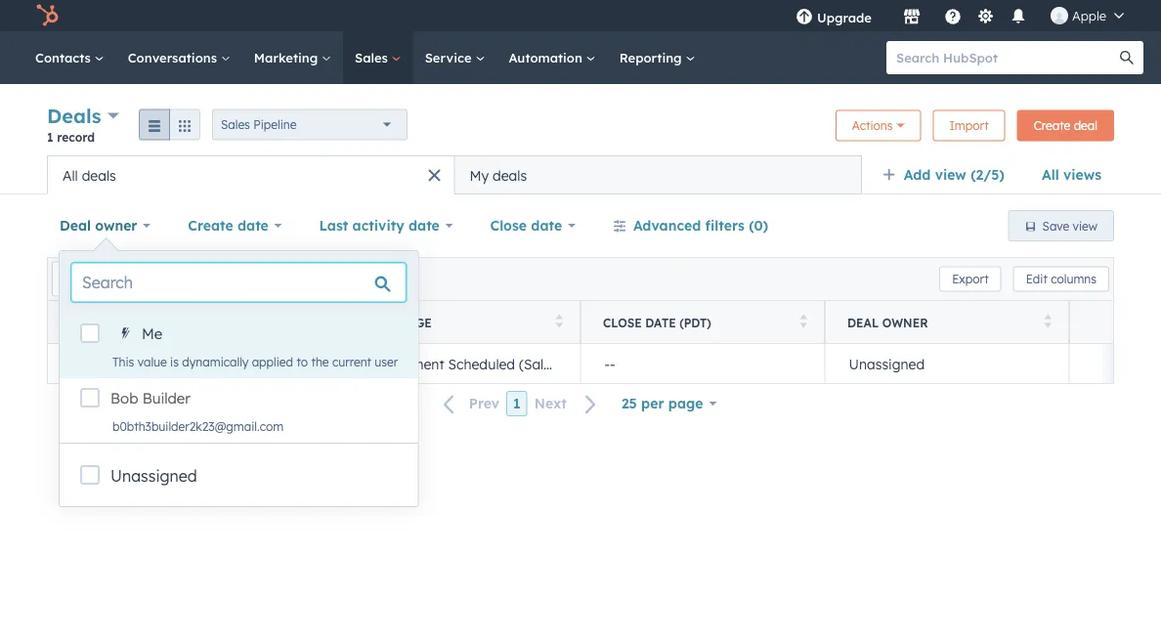 Task type: vqa. For each thing, say whether or not it's contained in the screenshot.
Create date popup button
yes



Task type: describe. For each thing, give the bounding box(es) containing it.
1 button
[[507, 391, 528, 417]]

conversations
[[128, 49, 221, 66]]

bob
[[110, 389, 138, 408]]

1 record
[[47, 130, 95, 144]]

apple
[[1073, 7, 1107, 23]]

view for save
[[1073, 219, 1098, 233]]

deal inside deal owner dropdown button
[[60, 217, 91, 234]]

applied
[[252, 354, 293, 369]]

deal
[[1074, 118, 1098, 133]]

add view (2/5)
[[904, 166, 1005, 183]]

Search search field
[[71, 263, 406, 302]]

columns
[[1051, 272, 1097, 286]]

press to sort. image for deal stage
[[556, 314, 563, 328]]

prev
[[469, 395, 500, 412]]

create date
[[188, 217, 269, 234]]

me
[[142, 325, 163, 343]]

contacts link
[[23, 31, 116, 84]]

actions button
[[836, 110, 922, 141]]

settings link
[[974, 5, 998, 26]]

the
[[311, 354, 329, 369]]

reporting link
[[608, 31, 707, 84]]

add view (2/5) button
[[870, 155, 1030, 195]]

name
[[144, 315, 180, 330]]

actions
[[852, 118, 893, 133]]

my deals button
[[455, 155, 862, 195]]

marketing
[[254, 49, 322, 66]]

close date button
[[478, 206, 589, 245]]

(2/5)
[[971, 166, 1005, 183]]

hubspot image
[[35, 4, 59, 27]]

deals
[[47, 104, 101, 128]]

press to sort. element for deal owner
[[1045, 314, 1052, 331]]

service link
[[413, 31, 497, 84]]

page
[[669, 395, 704, 412]]

deal stage
[[359, 315, 432, 330]]

sales pipeline button
[[212, 109, 408, 140]]

unassigned inside button
[[849, 355, 925, 372]]

press to sort. image for deal owner
[[1045, 314, 1052, 328]]

deal left stage at the left
[[359, 315, 390, 330]]

close for close date (pdt)
[[603, 315, 642, 330]]

date
[[646, 315, 676, 330]]

reporting
[[620, 49, 686, 66]]

bob builder
[[110, 389, 191, 408]]

user
[[375, 354, 398, 369]]

activity
[[353, 217, 404, 234]]

views
[[1064, 166, 1102, 183]]

press to sort. image for close date (pdt)
[[800, 314, 808, 328]]

deal owner button
[[47, 206, 164, 245]]

last
[[319, 217, 348, 234]]

deals banner
[[47, 102, 1115, 155]]

marketplaces button
[[892, 0, 933, 31]]

all deals
[[63, 167, 116, 184]]

builder
[[142, 389, 191, 408]]

advanced filters (0) button
[[600, 206, 781, 245]]

2 date from the left
[[409, 217, 440, 234]]

upgrade image
[[796, 9, 813, 26]]

save
[[1043, 219, 1070, 233]]

list box containing me
[[60, 314, 418, 443]]

create deal button
[[1018, 110, 1115, 141]]

value
[[138, 354, 167, 369]]

edit columns
[[1026, 272, 1097, 286]]

advanced filters (0)
[[634, 217, 769, 234]]

deals button
[[47, 102, 119, 130]]

record
[[57, 130, 95, 144]]

search button
[[1111, 41, 1144, 74]]

conversations link
[[116, 31, 242, 84]]

upgrade
[[817, 9, 872, 25]]

marketing link
[[242, 31, 343, 84]]

my deals
[[470, 167, 527, 184]]

1 press to sort. element from the left
[[311, 314, 319, 331]]

deal owner inside deal owner dropdown button
[[60, 217, 137, 234]]

automation
[[509, 49, 586, 66]]

is
[[170, 354, 179, 369]]

create date button
[[175, 206, 295, 245]]

edit columns button
[[1014, 266, 1110, 292]]

sales for sales
[[355, 49, 392, 66]]

1 vertical spatial owner
[[883, 315, 928, 330]]

edit
[[1026, 272, 1048, 286]]

dynamically
[[182, 354, 249, 369]]

press to sort. element for close date (pdt)
[[800, 314, 808, 331]]

last activity date
[[319, 217, 440, 234]]

deals for my deals
[[493, 167, 527, 184]]

deal name
[[110, 315, 180, 330]]

advanced
[[634, 217, 701, 234]]

(pdt)
[[680, 315, 712, 330]]

all for all views
[[1042, 166, 1060, 183]]

owner inside dropdown button
[[95, 217, 137, 234]]

date for create date
[[238, 217, 269, 234]]

scheduled
[[448, 355, 515, 372]]

import button
[[933, 110, 1006, 141]]

save view
[[1043, 219, 1098, 233]]



Task type: locate. For each thing, give the bounding box(es) containing it.
view right the add
[[935, 166, 967, 183]]

search image
[[1121, 51, 1134, 65]]

press to sort. image
[[556, 314, 563, 328], [800, 314, 808, 328], [1045, 314, 1052, 328]]

notifications image
[[1010, 9, 1028, 26]]

0 horizontal spatial create
[[188, 217, 233, 234]]

view inside button
[[1073, 219, 1098, 233]]

2 - from the left
[[610, 355, 616, 372]]

1 horizontal spatial press to sort. image
[[800, 314, 808, 328]]

notifications button
[[1002, 0, 1035, 31]]

sample
[[116, 355, 167, 372]]

0 horizontal spatial date
[[238, 217, 269, 234]]

2 press to sort. element from the left
[[556, 314, 563, 331]]

1 for 1
[[513, 395, 521, 412]]

1 vertical spatial unassigned
[[110, 466, 197, 486]]

help image
[[945, 9, 962, 26]]

1 all from the left
[[1042, 166, 1060, 183]]

1 horizontal spatial deal owner
[[848, 315, 928, 330]]

owner up unassigned button
[[883, 315, 928, 330]]

deals
[[82, 167, 116, 184], [493, 167, 527, 184]]

0 horizontal spatial close
[[490, 217, 527, 234]]

add
[[904, 166, 931, 183]]

1
[[47, 130, 53, 144], [513, 395, 521, 412]]

filters
[[706, 217, 745, 234]]

service
[[425, 49, 476, 66]]

sales pipeline
[[221, 117, 297, 132]]

appointment scheduled (sales pipeline)
[[360, 355, 617, 372]]

sales inside popup button
[[221, 117, 250, 132]]

to
[[297, 354, 308, 369]]

press to sort. element
[[311, 314, 319, 331], [556, 314, 563, 331], [800, 314, 808, 331], [1045, 314, 1052, 331]]

(0)
[[749, 217, 769, 234]]

-- button
[[581, 344, 825, 383]]

3 press to sort. image from the left
[[1045, 314, 1052, 328]]

0 horizontal spatial 1
[[47, 130, 53, 144]]

all deals button
[[47, 155, 455, 195]]

sales left service
[[355, 49, 392, 66]]

1 inside button
[[513, 395, 521, 412]]

all
[[1042, 166, 1060, 183], [63, 167, 78, 184]]

this value is dynamically applied to the current user
[[112, 354, 398, 369]]

1 vertical spatial 1
[[513, 395, 521, 412]]

last activity date button
[[307, 206, 466, 245]]

all views
[[1042, 166, 1102, 183]]

unassigned button
[[825, 344, 1070, 383]]

2 deals from the left
[[493, 167, 527, 184]]

25 per page
[[622, 395, 704, 412]]

0 horizontal spatial sales
[[221, 117, 250, 132]]

25
[[622, 395, 637, 412]]

deal owner up unassigned button
[[848, 315, 928, 330]]

date inside popup button
[[238, 217, 269, 234]]

close for close date
[[490, 217, 527, 234]]

save view button
[[1009, 210, 1115, 242]]

pagination navigation
[[432, 391, 609, 417]]

deal owner down all deals
[[60, 217, 137, 234]]

sales left pipeline
[[221, 117, 250, 132]]

0 vertical spatial 1
[[47, 130, 53, 144]]

0 horizontal spatial unassigned
[[110, 466, 197, 486]]

0 vertical spatial create
[[1034, 118, 1071, 133]]

deal left me
[[110, 315, 141, 330]]

close inside popup button
[[490, 217, 527, 234]]

view inside popup button
[[935, 166, 967, 183]]

list box
[[60, 314, 418, 443]]

1 date from the left
[[238, 217, 269, 234]]

0 horizontal spatial owner
[[95, 217, 137, 234]]

close
[[490, 217, 527, 234], [603, 315, 642, 330]]

current
[[332, 354, 372, 369]]

group inside deals banner
[[139, 109, 201, 140]]

all left views
[[1042, 166, 1060, 183]]

next button
[[528, 391, 609, 417]]

deal down all deals
[[60, 217, 91, 234]]

1 horizontal spatial close
[[603, 315, 642, 330]]

stage
[[394, 315, 432, 330]]

1 press to sort. image from the left
[[556, 314, 563, 328]]

create up the search search box
[[188, 217, 233, 234]]

press to sort. image
[[311, 314, 319, 328]]

Search name or description search field
[[52, 262, 283, 297]]

0 vertical spatial unassigned
[[849, 355, 925, 372]]

--
[[605, 355, 616, 372]]

1 vertical spatial create
[[188, 217, 233, 234]]

deals down record
[[82, 167, 116, 184]]

1 horizontal spatial unassigned
[[849, 355, 925, 372]]

appointment scheduled (sales pipeline) button
[[336, 344, 617, 383]]

deals inside button
[[82, 167, 116, 184]]

menu
[[782, 0, 1138, 31]]

2 horizontal spatial date
[[531, 217, 562, 234]]

b0bth3builder2k23@gmail.com
[[112, 419, 284, 434]]

close date (pdt)
[[603, 315, 712, 330]]

0 vertical spatial sales
[[355, 49, 392, 66]]

automation link
[[497, 31, 608, 84]]

deals for all deals
[[82, 167, 116, 184]]

deal owner
[[60, 217, 137, 234], [848, 315, 928, 330]]

2 all from the left
[[63, 167, 78, 184]]

view
[[935, 166, 967, 183], [1073, 219, 1098, 233]]

1 horizontal spatial view
[[1073, 219, 1098, 233]]

sales
[[355, 49, 392, 66], [221, 117, 250, 132]]

25 per page button
[[609, 384, 730, 423]]

export button
[[940, 266, 1002, 292]]

deals inside button
[[493, 167, 527, 184]]

1 horizontal spatial sales
[[355, 49, 392, 66]]

1 vertical spatial deal owner
[[848, 315, 928, 330]]

sample deal
[[116, 355, 203, 372]]

3 press to sort. element from the left
[[800, 314, 808, 331]]

1 horizontal spatial create
[[1034, 118, 1071, 133]]

marketplaces image
[[903, 9, 921, 26]]

1 deals from the left
[[82, 167, 116, 184]]

deal
[[60, 217, 91, 234], [110, 315, 141, 330], [359, 315, 390, 330], [848, 315, 879, 330], [171, 355, 203, 372]]

(sales
[[519, 355, 558, 372]]

deal up unassigned button
[[848, 315, 879, 330]]

1 vertical spatial view
[[1073, 219, 1098, 233]]

create for create deal
[[1034, 118, 1071, 133]]

pipeline
[[253, 117, 297, 132]]

1 horizontal spatial deals
[[493, 167, 527, 184]]

4 press to sort. element from the left
[[1045, 314, 1052, 331]]

0 horizontal spatial deals
[[82, 167, 116, 184]]

appointment
[[360, 355, 445, 372]]

prev button
[[432, 391, 507, 417]]

sales link
[[343, 31, 413, 84]]

2 horizontal spatial press to sort. image
[[1045, 314, 1052, 328]]

0 vertical spatial view
[[935, 166, 967, 183]]

0 vertical spatial owner
[[95, 217, 137, 234]]

all inside button
[[63, 167, 78, 184]]

0 horizontal spatial view
[[935, 166, 967, 183]]

settings image
[[977, 8, 995, 26]]

bob builder image
[[1051, 7, 1069, 24]]

Search HubSpot search field
[[887, 41, 1126, 74]]

menu containing apple
[[782, 0, 1138, 31]]

1 - from the left
[[605, 355, 610, 372]]

deal right value
[[171, 355, 203, 372]]

1 horizontal spatial all
[[1042, 166, 1060, 183]]

1 horizontal spatial 1
[[513, 395, 521, 412]]

export
[[952, 272, 989, 286]]

1 left record
[[47, 130, 53, 144]]

create inside button
[[1034, 118, 1071, 133]]

0 horizontal spatial all
[[63, 167, 78, 184]]

help button
[[937, 0, 970, 31]]

my
[[470, 167, 489, 184]]

0 horizontal spatial deal owner
[[60, 217, 137, 234]]

close left date
[[603, 315, 642, 330]]

close down my deals
[[490, 217, 527, 234]]

close date
[[490, 217, 562, 234]]

1 for 1 record
[[47, 130, 53, 144]]

pipeline)
[[562, 355, 617, 372]]

1 horizontal spatial owner
[[883, 315, 928, 330]]

group
[[139, 109, 201, 140]]

hubspot link
[[23, 4, 73, 27]]

2 press to sort. image from the left
[[800, 314, 808, 328]]

create for create date
[[188, 217, 233, 234]]

-
[[605, 355, 610, 372], [610, 355, 616, 372]]

create inside popup button
[[188, 217, 233, 234]]

1 horizontal spatial date
[[409, 217, 440, 234]]

this
[[112, 354, 134, 369]]

1 vertical spatial sales
[[221, 117, 250, 132]]

0 horizontal spatial press to sort. image
[[556, 314, 563, 328]]

view for add
[[935, 166, 967, 183]]

next
[[535, 395, 567, 412]]

0 vertical spatial close
[[490, 217, 527, 234]]

create deal
[[1034, 118, 1098, 133]]

create
[[1034, 118, 1071, 133], [188, 217, 233, 234]]

sales for sales pipeline
[[221, 117, 250, 132]]

import
[[950, 118, 989, 133]]

date
[[238, 217, 269, 234], [409, 217, 440, 234], [531, 217, 562, 234]]

date for close date
[[531, 217, 562, 234]]

contacts
[[35, 49, 95, 66]]

1 vertical spatial close
[[603, 315, 642, 330]]

owner down all deals
[[95, 217, 137, 234]]

all down 1 record
[[63, 167, 78, 184]]

sample deal link
[[116, 355, 312, 372]]

0 vertical spatial deal owner
[[60, 217, 137, 234]]

deals right my
[[493, 167, 527, 184]]

menu item
[[886, 0, 890, 31]]

unassigned
[[849, 355, 925, 372], [110, 466, 197, 486]]

all for all deals
[[63, 167, 78, 184]]

1 inside deals banner
[[47, 130, 53, 144]]

view right the save
[[1073, 219, 1098, 233]]

press to sort. element for deal stage
[[556, 314, 563, 331]]

1 right prev
[[513, 395, 521, 412]]

create left deal
[[1034, 118, 1071, 133]]

3 date from the left
[[531, 217, 562, 234]]



